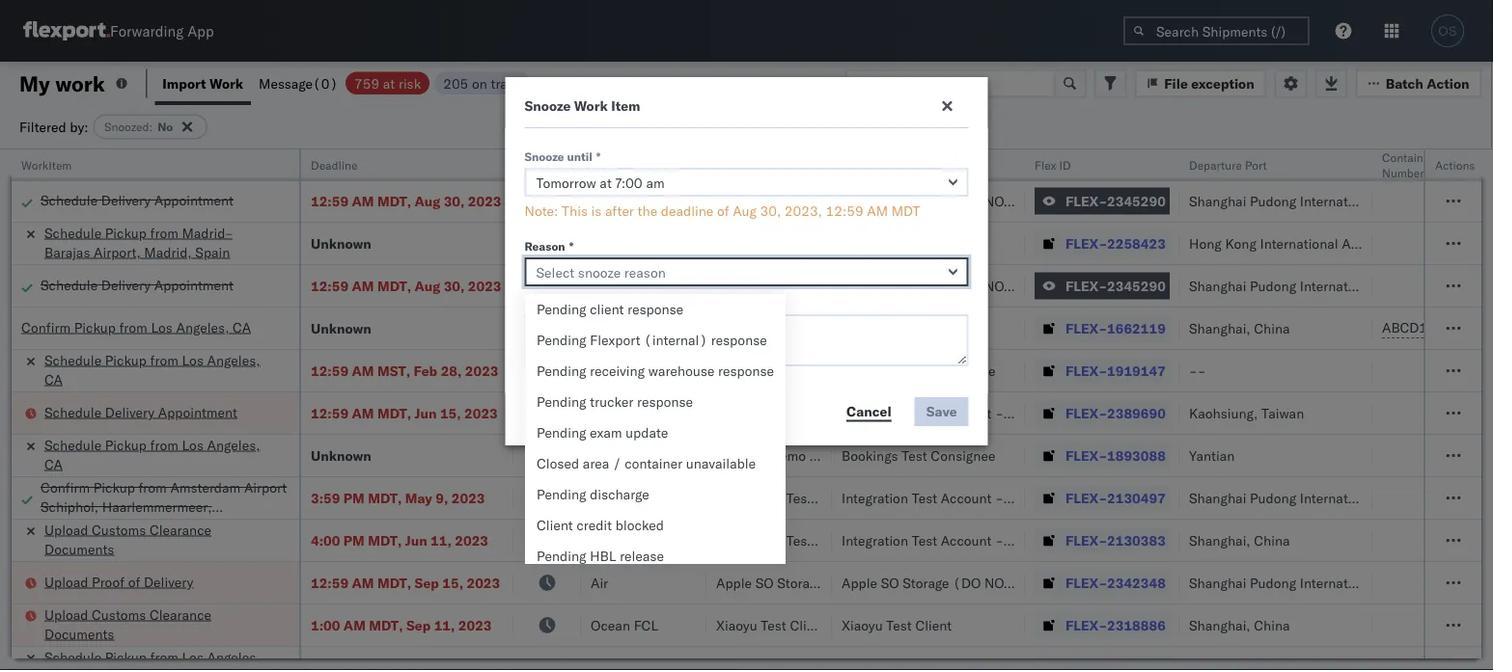 Task type: vqa. For each thing, say whether or not it's contained in the screenshot.
SCHEDULE related to third Schedule Pickup from Los Angeles, CA link from the top
yes



Task type: locate. For each thing, give the bounding box(es) containing it.
upload customs clearance documents inside upload customs clearance documents button
[[44, 607, 211, 643]]

5 resize handle column header from the left
[[809, 150, 832, 671]]

6 resize handle column header from the left
[[1002, 150, 1025, 671]]

upload customs clearance documents link down haarlemmermeer,
[[44, 521, 274, 559]]

documents inside button
[[44, 626, 114, 643]]

fcl down the pending flexport (internal) response
[[634, 362, 658, 379]]

1 vertical spatial karl
[[1007, 532, 1032, 549]]

shanghai, for flex-1662119
[[1189, 320, 1251, 337]]

pending down additional
[[537, 332, 586, 349]]

-- for studio apparel
[[842, 235, 859, 252]]

5 flex- from the top
[[1066, 320, 1107, 337]]

1 vertical spatial schedule delivery appointment
[[41, 277, 234, 293]]

ocean for flex-2130383
[[591, 532, 630, 549]]

0 vertical spatial karl
[[1007, 490, 1032, 507]]

11, down '12:59 am mdt, sep 15, 2023'
[[434, 617, 455, 634]]

ca
[[1271, 150, 1289, 167], [233, 319, 251, 336], [44, 371, 63, 388], [44, 456, 63, 473], [44, 668, 63, 671]]

mode button
[[581, 153, 687, 173]]

filters
[[795, 74, 833, 91]]

1 horizontal spatial xiaoyu
[[842, 617, 883, 634]]

1 horizontal spatial xiaoyu test client
[[842, 617, 952, 634]]

flex-2318886 button
[[1035, 612, 1170, 640], [1035, 612, 1170, 640]]

5 ocean from the top
[[591, 532, 630, 549]]

work for import
[[210, 75, 243, 92]]

4:00 pm mdt, jun 11, 2023
[[311, 532, 488, 549]]

update
[[626, 425, 668, 442]]

ag
[[905, 405, 924, 422], [1031, 405, 1049, 422]]

1 horizontal spatial on
[[1007, 405, 1027, 422]]

pending left trucker
[[537, 394, 586, 411]]

(optional)
[[647, 296, 709, 310]]

shanghai,
[[1189, 320, 1251, 337], [1189, 532, 1251, 549], [1189, 617, 1251, 634]]

confirm inside confirm pickup from los angeles, ca link
[[21, 319, 71, 336]]

demo for flex-1893088
[[770, 447, 806, 464]]

1 12:59 am mdt, aug 30, 2023 from the top
[[311, 193, 502, 209]]

port
[[1245, 158, 1267, 172]]

schedule pickup from los angeles, ca link down confirm pickup from los angeles, ca button
[[44, 351, 274, 390]]

Search Shipments (/) text field
[[1124, 16, 1310, 45]]

30, left 2023,
[[760, 203, 781, 220]]

pickup for third schedule pickup from los angeles, ca link from the top
[[105, 649, 147, 666]]

fcl down additional comments (optional)
[[634, 320, 658, 337]]

2 ocean fcl from the top
[[591, 362, 658, 379]]

3:59
[[311, 490, 340, 507]]

2 fcl from the top
[[634, 362, 658, 379]]

barajas
[[44, 244, 90, 261]]

demo down vandelay
[[770, 362, 806, 379]]

studio apparel
[[716, 235, 807, 252]]

1 vertical spatial flexport demo consignee
[[716, 447, 874, 464]]

schedule delivery appointment button down confirm pickup from los angeles, ca button
[[44, 403, 237, 424]]

resize handle column header
[[276, 150, 299, 671], [490, 150, 514, 671], [558, 150, 581, 671], [683, 150, 707, 671], [809, 150, 832, 671], [1002, 150, 1025, 671], [1156, 150, 1180, 671], [1350, 150, 1373, 671], [1459, 150, 1482, 671], [1475, 150, 1493, 671]]

0 vertical spatial schedule pickup from los angeles, ca
[[44, 352, 260, 388]]

12:59 am mst, feb 28, 2023
[[311, 362, 499, 379]]

flex id
[[1035, 158, 1071, 172]]

0 horizontal spatial on
[[882, 405, 902, 422]]

angeles
[[207, 139, 256, 156]]

flexport demo consignee down cancel button
[[716, 447, 874, 464]]

1 shanghai, from the top
[[1189, 320, 1251, 337]]

4 ocean fcl from the top
[[591, 532, 658, 549]]

Tomorrow at 7:00 am text field
[[525, 168, 969, 197]]

0 vertical spatial appointment
[[154, 192, 234, 209]]

ocean for flex-2318886
[[591, 617, 630, 634]]

1 horizontal spatial of
[[717, 203, 729, 220]]

2 schedule pickup from los angeles, ca from the top
[[44, 437, 260, 473]]

demo for flex-1919147
[[770, 362, 806, 379]]

2 demo from the top
[[770, 447, 806, 464]]

consignee inside button
[[842, 158, 897, 172]]

12:59 am mdt, aug 30, 2023
[[311, 193, 502, 209], [311, 278, 502, 294]]

of right 'proof'
[[128, 574, 140, 591]]

1 vertical spatial bookings
[[842, 447, 898, 464]]

container numbers button
[[1373, 146, 1479, 181]]

0 vertical spatial flexport demo consignee
[[716, 362, 874, 379]]

3 flex- from the top
[[1066, 235, 1107, 252]]

3 unknown from the top
[[311, 320, 371, 337]]

1 vertical spatial flexport
[[716, 362, 767, 379]]

my work
[[19, 70, 105, 97]]

jun
[[415, 405, 437, 422], [405, 532, 427, 549]]

5 pending from the top
[[537, 425, 586, 442]]

of inside upload proof of delivery link
[[128, 574, 140, 591]]

schedule delivery appointment down airport,
[[41, 277, 234, 293]]

schedule pickup from los angeles international airport
[[44, 139, 256, 176]]

7 flex- from the top
[[1066, 405, 1107, 422]]

shanghai, right 2130383 on the bottom right
[[1189, 532, 1251, 549]]

clearance down haarlemmermeer,
[[150, 522, 211, 539]]

angeles, for 12:59 am mst, feb 28, 2023 schedule pickup from los angeles, ca link
[[207, 352, 260, 369]]

1 vertical spatial schedule pickup from los angeles, ca
[[44, 437, 260, 473]]

china for flex-2130383
[[1254, 532, 1290, 549]]

1 flexport demo consignee from the top
[[716, 362, 874, 379]]

pending for pending flexport (internal) response
[[537, 332, 586, 349]]

0 vertical spatial upload customs clearance documents
[[44, 522, 211, 558]]

resize handle column header for container numbers button
[[1475, 150, 1493, 671]]

2 vertical spatial schedule pickup from los angeles, ca
[[44, 649, 260, 671]]

0 horizontal spatial of
[[128, 574, 140, 591]]

angeles,
[[1214, 150, 1268, 167], [176, 319, 229, 336], [207, 352, 260, 369], [207, 437, 260, 454], [207, 649, 260, 666]]

filtered by:
[[19, 118, 88, 135]]

5 ocean fcl from the top
[[591, 617, 658, 634]]

3 shanghai, china from the top
[[1189, 617, 1290, 634]]

7 pending from the top
[[537, 548, 586, 565]]

11, for jun
[[431, 532, 452, 549]]

bookings up cancel
[[842, 362, 898, 379]]

1 vertical spatial 11,
[[434, 617, 455, 634]]

of up the studio
[[717, 203, 729, 220]]

resize handle column header for flex id button
[[1156, 150, 1180, 671]]

1 shanghai pudong international airport from the top
[[1189, 193, 1425, 209]]

pending down closed
[[537, 487, 586, 503]]

air
[[591, 150, 608, 167], [591, 193, 608, 209], [591, 235, 608, 252], [591, 278, 608, 294], [591, 490, 608, 507], [591, 575, 608, 592]]

1 vertical spatial clearance
[[150, 607, 211, 624]]

bookings test consignee for flex-1893088
[[842, 447, 996, 464]]

2 clearance from the top
[[150, 607, 211, 624]]

until
[[567, 149, 593, 164]]

mdt
[[892, 203, 920, 220]]

2 pudong from the top
[[1250, 278, 1297, 294]]

-- up kaohsiung,
[[1189, 362, 1206, 379]]

2 ocean from the top
[[591, 362, 630, 379]]

credit
[[577, 517, 612, 534]]

0 vertical spatial lagerfeld
[[1036, 490, 1093, 507]]

1 bookings from the top
[[842, 362, 898, 379]]

1 air from the top
[[591, 150, 608, 167]]

so
[[755, 193, 774, 209], [881, 193, 899, 209], [755, 278, 774, 294], [881, 278, 899, 294], [755, 575, 774, 592], [881, 575, 899, 592]]

air up is
[[591, 150, 608, 167]]

2 vertical spatial china
[[1254, 617, 1290, 634]]

unknown down deadline
[[311, 235, 371, 252]]

from inside schedule pickup from madrid– barajas airport, madrid, spain
[[150, 224, 178, 241]]

0 vertical spatial clearance
[[150, 522, 211, 539]]

message
[[259, 75, 313, 92]]

pending for pending discharge
[[537, 487, 586, 503]]

0 horizontal spatial xiaoyu
[[716, 617, 757, 634]]

delivery for middle schedule delivery appointment link
[[101, 277, 151, 293]]

1 vertical spatial flex-2345290
[[1066, 278, 1166, 294]]

flex-1662119 button
[[1035, 315, 1170, 342], [1035, 315, 1170, 342]]

2 shanghai, from the top
[[1189, 532, 1251, 549]]

1 vertical spatial schedule pickup from los angeles, ca link
[[44, 436, 274, 474]]

delivery for the top schedule delivery appointment link
[[101, 192, 151, 209]]

upload proof of delivery
[[44, 574, 193, 591]]

bookings test consignee for flex-1919147
[[842, 362, 996, 379]]

2345290 up the 2258423
[[1107, 193, 1166, 209]]

2 schedule pickup from los angeles, ca link from the top
[[44, 436, 274, 474]]

delivery for bottom schedule delivery appointment link
[[105, 404, 155, 421]]

2 upload customs clearance documents from the top
[[44, 607, 211, 643]]

11, down 9,
[[431, 532, 452, 549]]

2318886
[[1107, 617, 1166, 634]]

11,
[[431, 532, 452, 549], [434, 617, 455, 634]]

schedule delivery appointment down confirm pickup from los angeles, ca button
[[44, 404, 237, 421]]

my
[[19, 70, 50, 97]]

apple so storage (do not use)
[[716, 193, 924, 209], [842, 193, 1050, 209], [716, 278, 924, 294], [842, 278, 1050, 294], [716, 575, 924, 592], [842, 575, 1050, 592]]

0 vertical spatial of
[[717, 203, 729, 220]]

1 bookings test consignee from the top
[[842, 362, 996, 379]]

1 vertical spatial *
[[569, 239, 574, 253]]

2 vertical spatial flexport
[[716, 447, 767, 464]]

bookings test consignee up cancel
[[842, 362, 996, 379]]

flex-2342348 button
[[1035, 570, 1170, 597], [1035, 570, 1170, 597]]

fcl right hbl at the bottom
[[634, 532, 658, 549]]

11, for sep
[[434, 617, 455, 634]]

1 horizontal spatial *
[[596, 149, 601, 164]]

1 vertical spatial integration test account - karl lagerfeld
[[842, 532, 1093, 549]]

1 vertical spatial sep
[[406, 617, 431, 634]]

2 vertical spatial schedule delivery appointment button
[[44, 403, 237, 424]]

1 vertical spatial of
[[128, 574, 140, 591]]

mdt, down mst,
[[377, 405, 411, 422]]

demo
[[770, 362, 806, 379], [770, 447, 806, 464]]

0 horizontal spatial work
[[210, 75, 243, 92]]

list box
[[525, 294, 786, 671]]

exam
[[590, 425, 622, 442]]

pending left the receiving
[[537, 363, 586, 380]]

delivery down "workitem" button
[[101, 192, 151, 209]]

1 2345290 from the top
[[1107, 193, 1166, 209]]

0 vertical spatial 15,
[[440, 405, 461, 422]]

1 vertical spatial 2345290
[[1107, 278, 1166, 294]]

los left port
[[1189, 150, 1211, 167]]

schedule pickup from los angeles, ca link up confirm pickup from amsterdam airport schiphol, haarlemmermeer, netherlands link
[[44, 436, 274, 474]]

haarlemmermeer,
[[102, 499, 212, 515]]

3 upload from the top
[[44, 607, 88, 624]]

pm for 3:59
[[343, 490, 365, 507]]

schedule for third schedule pickup from los angeles, ca link from the top
[[44, 649, 102, 666]]

schedule for bottom schedule delivery appointment link
[[44, 404, 102, 421]]

china for flex-2318886
[[1254, 617, 1290, 634]]

sep up 1:00 am mdt, sep 11, 2023
[[415, 575, 439, 592]]

flex-2389690 button
[[1035, 400, 1170, 427], [1035, 400, 1170, 427]]

1 horizontal spatial ag
[[1031, 405, 1049, 422]]

1 vertical spatial shanghai,
[[1189, 532, 1251, 549]]

mdt, down 3:59 pm mdt, may 9, 2023
[[368, 532, 402, 549]]

2130497
[[1107, 490, 1166, 507]]

ag left flex-2389690
[[1031, 405, 1049, 422]]

0 vertical spatial flexport
[[590, 332, 641, 349]]

0 vertical spatial bookings
[[842, 362, 898, 379]]

1 vertical spatial lagerfeld
[[1036, 532, 1093, 549]]

2 pm from the top
[[343, 532, 365, 549]]

sep for 11,
[[406, 617, 431, 634]]

8 resize handle column header from the left
[[1350, 150, 1373, 671]]

pending up closed
[[537, 425, 586, 442]]

customs down haarlemmermeer,
[[92, 522, 146, 539]]

client inside button
[[716, 158, 748, 172]]

airport inside schedule pickup from los angeles international airport
[[126, 159, 169, 176]]

4 resize handle column header from the left
[[683, 150, 707, 671]]

pickup inside schedule pickup from los angeles international airport
[[105, 139, 147, 156]]

2 vertical spatial schedule pickup from los angeles, ca link
[[44, 648, 274, 671]]

1 shanghai from the top
[[1189, 193, 1247, 209]]

upload down the schiphol,
[[44, 522, 88, 539]]

3 shanghai pudong international airport from the top
[[1189, 490, 1425, 507]]

1 xiaoyu from the left
[[716, 617, 757, 634]]

0 vertical spatial china
[[1254, 320, 1290, 337]]

1 ocean fcl from the top
[[591, 320, 658, 337]]

reset
[[689, 74, 725, 91]]

netherlands
[[41, 518, 116, 535]]

1 shanghai, china from the top
[[1189, 320, 1290, 337]]

los inside schedule pickup from los angeles international airport
[[182, 139, 204, 156]]

os button
[[1426, 9, 1470, 53]]

from up amsterdam
[[150, 437, 178, 454]]

flex-2258423 button
[[1035, 230, 1170, 257], [1035, 230, 1170, 257]]

pending for pending receiving warehouse response
[[537, 363, 586, 380]]

ocean for flex-1893088
[[591, 447, 630, 464]]

los down madrid,
[[151, 319, 173, 336]]

upload
[[44, 522, 88, 539], [44, 574, 88, 591], [44, 607, 88, 624]]

1 vertical spatial demo
[[770, 447, 806, 464]]

am down deadline
[[352, 193, 374, 209]]

1 upload from the top
[[44, 522, 88, 539]]

pending hbl release
[[537, 548, 664, 565]]

2 vertical spatial shanghai,
[[1189, 617, 1251, 634]]

0 horizontal spatial *
[[569, 239, 574, 253]]

2389690
[[1107, 405, 1166, 422]]

am
[[352, 193, 374, 209], [867, 203, 888, 220], [352, 278, 374, 294], [352, 362, 374, 379], [352, 405, 374, 422], [352, 575, 374, 592], [343, 617, 366, 634]]

0 vertical spatial documents
[[44, 541, 114, 558]]

2 vertical spatial shanghai, china
[[1189, 617, 1290, 634]]

snooze for work
[[525, 97, 571, 114]]

closed area / container unavailable
[[537, 456, 756, 473]]

shanghai, china
[[1189, 320, 1290, 337], [1189, 532, 1290, 549], [1189, 617, 1290, 634]]

0 vertical spatial schedule delivery appointment
[[41, 192, 234, 209]]

resize handle column header for deadline button at the top left of the page
[[490, 150, 514, 671]]

confirm inside confirm pickup from amsterdam airport schiphol, haarlemmermeer, netherlands
[[41, 479, 90, 496]]

3 china from the top
[[1254, 617, 1290, 634]]

1 flex-2345290 from the top
[[1066, 193, 1166, 209]]

2 shanghai, china from the top
[[1189, 532, 1290, 549]]

1 horizontal spatial work
[[574, 97, 608, 114]]

fcl down release
[[634, 617, 658, 634]]

snooze
[[525, 97, 571, 114], [525, 149, 564, 164], [523, 158, 561, 172]]

pickup for 12:59 am mst, feb 28, 2023 schedule pickup from los angeles, ca link
[[105, 352, 147, 369]]

1 pending from the top
[[537, 301, 586, 318]]

documents down 'proof'
[[44, 626, 114, 643]]

1 vertical spatial customs
[[92, 607, 146, 624]]

filtered
[[19, 118, 66, 135]]

schedule pickup from los angeles, ca up haarlemmermeer,
[[44, 437, 260, 473]]

2 customs from the top
[[92, 607, 146, 624]]

0 vertical spatial pm
[[343, 490, 365, 507]]

taiwan
[[1262, 405, 1304, 422]]

am up 12:59 am mst, feb 28, 2023
[[352, 278, 374, 294]]

5 air from the top
[[591, 490, 608, 507]]

schedule pickup from los angeles, ca for 12:59 am mst, feb 28, 2023
[[44, 352, 260, 388]]

0 vertical spatial 11,
[[431, 532, 452, 549]]

flexport for unknown
[[716, 447, 767, 464]]

0 vertical spatial jun
[[415, 405, 437, 422]]

schedule delivery appointment button down "workitem" button
[[41, 191, 234, 212]]

integration test account - karl lagerfeld for flex-2130383
[[842, 532, 1093, 549]]

response up the pending flexport (internal) response
[[628, 301, 684, 318]]

international for confirm pickup from amsterdam airport schiphol, haarlemmermeer, netherlands link
[[1300, 490, 1378, 507]]

appointment down spain
[[154, 277, 234, 293]]

1 documents from the top
[[44, 541, 114, 558]]

6 pending from the top
[[537, 487, 586, 503]]

0 horizontal spatial ag
[[905, 405, 924, 422]]

work left item
[[574, 97, 608, 114]]

1 vertical spatial pm
[[343, 532, 365, 549]]

4 ocean from the top
[[591, 447, 630, 464]]

1 vertical spatial china
[[1254, 532, 1290, 549]]

30, down deadline button at the top left of the page
[[444, 193, 465, 209]]

sep down '12:59 am mdt, sep 15, 2023'
[[406, 617, 431, 634]]

work inside button
[[210, 75, 243, 92]]

mdt, down '12:59 am mdt, sep 15, 2023'
[[369, 617, 403, 634]]

response right (internal)
[[711, 332, 767, 349]]

1 unknown from the top
[[311, 150, 371, 167]]

4 pending from the top
[[537, 394, 586, 411]]

unknown up 3:59
[[311, 447, 371, 464]]

documents for first the upload customs clearance documents link from the bottom
[[44, 626, 114, 643]]

unknown down (0)
[[311, 150, 371, 167]]

1 vertical spatial documents
[[44, 626, 114, 643]]

flexport up the receiving
[[590, 332, 641, 349]]

from up haarlemmermeer,
[[139, 479, 167, 496]]

0 vertical spatial work
[[210, 75, 243, 92]]

0 vertical spatial --
[[842, 150, 859, 167]]

schedule pickup from los angeles, ca
[[44, 352, 260, 388], [44, 437, 260, 473], [44, 649, 260, 671]]

unknown for schedule pickup from los angeles, ca
[[311, 447, 371, 464]]

3 shanghai from the top
[[1189, 490, 1247, 507]]

spain
[[195, 244, 230, 261]]

air right this
[[591, 193, 608, 209]]

2 bookings from the top
[[842, 447, 898, 464]]

consignee
[[842, 158, 897, 172], [810, 362, 874, 379], [931, 362, 996, 379], [810, 447, 874, 464], [931, 447, 996, 464]]

release
[[620, 548, 664, 565]]

2 vertical spatial schedule delivery appointment link
[[44, 403, 237, 422]]

0 vertical spatial schedule pickup from los angeles, ca link
[[44, 351, 274, 390]]

international for the top schedule delivery appointment link
[[1300, 193, 1378, 209]]

2023,
[[785, 203, 822, 220]]

205 on track
[[443, 75, 522, 92]]

air down pending hbl release
[[591, 575, 608, 592]]

1 vertical spatial bookings test consignee
[[842, 447, 996, 464]]

1 vertical spatial 12:59 am mdt, aug 30, 2023
[[311, 278, 502, 294]]

205
[[443, 75, 468, 92]]

schedule inside schedule pickup from los angeles international airport
[[44, 139, 102, 156]]

flex-1662119
[[1066, 320, 1166, 337]]

pending left client
[[537, 301, 586, 318]]

delivery down confirm pickup from los angeles, ca button
[[105, 404, 155, 421]]

4 shanghai from the top
[[1189, 575, 1247, 592]]

1 vertical spatial schedule delivery appointment link
[[41, 276, 234, 295]]

upload left 'proof'
[[44, 574, 88, 591]]

pickup inside confirm pickup from amsterdam airport schiphol, haarlemmermeer, netherlands
[[93, 479, 135, 496]]

2 resize handle column header from the left
[[490, 150, 514, 671]]

pudong
[[1250, 193, 1297, 209], [1250, 278, 1297, 294], [1250, 490, 1297, 507], [1250, 575, 1297, 592]]

1919147
[[1107, 362, 1166, 379]]

1 clearance from the top
[[150, 522, 211, 539]]

unknown for schedule pickup from los angeles international airport
[[311, 150, 371, 167]]

apparel
[[760, 235, 807, 252]]

xiaoyu test client
[[716, 617, 826, 634], [842, 617, 952, 634]]

1 integration test account - karl lagerfeld from the top
[[842, 490, 1093, 507]]

lagerfeld for flex-2130383
[[1036, 532, 1093, 549]]

12:59 am mdt, aug 30, 2023 up 12:59 am mst, feb 28, 2023
[[311, 278, 502, 294]]

test for flex-2130383
[[912, 532, 937, 549]]

1 ag from the left
[[905, 405, 924, 422]]

0 vertical spatial customs
[[92, 522, 146, 539]]

airport
[[126, 159, 169, 176], [1382, 193, 1425, 209], [1382, 278, 1425, 294], [244, 479, 287, 496], [1382, 490, 1425, 507], [1382, 575, 1425, 592]]

1 vertical spatial upload
[[44, 574, 88, 591]]

1 pudong from the top
[[1250, 193, 1297, 209]]

customs down upload proof of delivery button
[[92, 607, 146, 624]]

2 on from the left
[[1007, 405, 1027, 422]]

mdt, left may
[[368, 490, 402, 507]]

karl left flex-2130383
[[1007, 532, 1032, 549]]

2 shanghai pudong international airport from the top
[[1189, 278, 1425, 294]]

consignee button
[[832, 153, 1006, 173]]

lagerfeld down flex-1893088
[[1036, 490, 1093, 507]]

5 fcl from the top
[[634, 617, 658, 634]]

* right reason
[[569, 239, 574, 253]]

flex-2345290 up flex-2258423
[[1066, 193, 1166, 209]]

8 flex- from the top
[[1066, 447, 1107, 464]]

shanghai for confirm pickup from amsterdam airport schiphol, haarlemmermeer, netherlands link
[[1189, 490, 1247, 507]]

2 vertical spatial upload
[[44, 607, 88, 624]]

0 vertical spatial confirm
[[21, 319, 71, 336]]

2 12:59 am mdt, aug 30, 2023 from the top
[[311, 278, 502, 294]]

2 upload from the top
[[44, 574, 88, 591]]

pickup for schedule pickup from los angeles international airport link
[[105, 139, 147, 156]]

lagerfeld up flex-2342348
[[1036, 532, 1093, 549]]

4 unknown from the top
[[311, 447, 371, 464]]

0 vertical spatial shanghai, china
[[1189, 320, 1290, 337]]

1 lagerfeld from the top
[[1036, 490, 1093, 507]]

0 vertical spatial bookings test consignee
[[842, 362, 996, 379]]

upload customs clearance documents link down upload proof of delivery button
[[44, 606, 274, 644]]

2 shanghai from the top
[[1189, 278, 1247, 294]]

pm right 3:59
[[343, 490, 365, 507]]

by:
[[70, 118, 88, 135]]

0 vertical spatial demo
[[770, 362, 806, 379]]

:
[[149, 120, 153, 134]]

0 vertical spatial upload customs clearance documents link
[[44, 521, 274, 559]]

0 vertical spatial shanghai,
[[1189, 320, 1251, 337]]

0 horizontal spatial xiaoyu test client
[[716, 617, 826, 634]]

0 vertical spatial 2345290
[[1107, 193, 1166, 209]]

container numbers
[[1382, 150, 1434, 180]]

from down confirm pickup from los angeles, ca button
[[150, 352, 178, 369]]

confirm for confirm pickup from amsterdam airport schiphol, haarlemmermeer, netherlands
[[41, 479, 90, 496]]

schedule inside schedule pickup from madrid– barajas airport, madrid, spain
[[44, 224, 102, 241]]

integration for ocean fcl
[[842, 532, 908, 549]]

1 vertical spatial upload customs clearance documents link
[[44, 606, 274, 644]]

4 pudong from the top
[[1250, 575, 1297, 592]]

1 vertical spatial upload customs clearance documents
[[44, 607, 211, 643]]

0 vertical spatial upload
[[44, 522, 88, 539]]

warehouse
[[648, 363, 715, 380]]

karl for flex-2130383
[[1007, 532, 1032, 549]]

resize handle column header for consignee button
[[1002, 150, 1025, 671]]

3 pending from the top
[[537, 363, 586, 380]]

Search Work text field
[[845, 69, 1055, 98]]

2 vertical spatial schedule delivery appointment
[[44, 404, 237, 421]]

shanghai, right 2318886
[[1189, 617, 1251, 634]]

fcl
[[634, 320, 658, 337], [634, 362, 658, 379], [634, 447, 658, 464], [634, 532, 658, 549], [634, 617, 658, 634]]

flexport for 12:59 am mst, feb 28, 2023
[[716, 362, 767, 379]]

schedule delivery appointment link down airport,
[[41, 276, 234, 295]]

sep for 15,
[[415, 575, 439, 592]]

snooze work item
[[525, 97, 640, 114]]

deadline
[[311, 158, 358, 172]]

1 integration test account - on ag from the left
[[716, 405, 924, 422]]

15, for jun
[[440, 405, 461, 422]]

from down no
[[150, 139, 178, 156]]

flex-1857563
[[1066, 150, 1166, 167]]

1 pm from the top
[[343, 490, 365, 507]]

2 flex- from the top
[[1066, 193, 1107, 209]]

2 xiaoyu test client from the left
[[842, 617, 952, 634]]

1 vertical spatial 15,
[[442, 575, 463, 592]]

pending for pending exam update
[[537, 425, 586, 442]]

1 vertical spatial --
[[842, 235, 859, 252]]

confirm down barajas
[[21, 319, 71, 336]]

shanghai pudong international airport
[[1189, 193, 1425, 209], [1189, 278, 1425, 294], [1189, 490, 1425, 507], [1189, 575, 1425, 592]]

air down is
[[591, 235, 608, 252]]

demo right unavailable
[[770, 447, 806, 464]]

airport inside confirm pickup from amsterdam airport schiphol, haarlemmermeer, netherlands
[[244, 479, 287, 496]]

0 vertical spatial 12:59 am mdt, aug 30, 2023
[[311, 193, 502, 209]]

1 upload customs clearance documents link from the top
[[44, 521, 274, 559]]

15, down 28,
[[440, 405, 461, 422]]

flexport. image
[[23, 21, 110, 41]]

confirm pickup from amsterdam airport schiphol, haarlemmermeer, netherlands
[[41, 479, 287, 535]]

1 vertical spatial work
[[574, 97, 608, 114]]

documents down the netherlands
[[44, 541, 114, 558]]

2 xiaoyu from the left
[[842, 617, 883, 634]]

work for snooze
[[574, 97, 608, 114]]

1 karl from the top
[[1007, 490, 1032, 507]]

2 karl from the top
[[1007, 532, 1032, 549]]

los inside button
[[151, 319, 173, 336]]

the
[[638, 203, 658, 220]]

list box containing pending client response
[[525, 294, 786, 671]]

flexport demo consignee down vandelay
[[716, 362, 874, 379]]

0 vertical spatial schedule delivery appointment button
[[41, 191, 234, 212]]

1 vertical spatial shanghai, china
[[1189, 532, 1290, 549]]

angeles, for third schedule pickup from los angeles, ca link from the top
[[207, 649, 260, 666]]

0 vertical spatial flex-2345290
[[1066, 193, 1166, 209]]

2 documents from the top
[[44, 626, 114, 643]]

12:59 am mdt, sep 15, 2023
[[311, 575, 500, 592]]

account for flex-2389690
[[941, 405, 992, 422]]

6 flex- from the top
[[1066, 362, 1107, 379]]

fcl down update
[[634, 447, 658, 464]]

schedule delivery appointment button down airport,
[[41, 276, 234, 297]]

batch action button
[[1356, 69, 1482, 98]]

upload customs clearance documents up upload proof of delivery
[[44, 522, 211, 558]]

upload customs clearance documents down upload proof of delivery button
[[44, 607, 211, 643]]

item
[[611, 97, 640, 114]]

0 vertical spatial sep
[[415, 575, 439, 592]]

bookings for flex-1893088
[[842, 447, 898, 464]]

shanghai for the top schedule delivery appointment link
[[1189, 193, 1247, 209]]

pickup inside schedule pickup from madrid– barajas airport, madrid, spain
[[105, 224, 147, 241]]

angeles, inside button
[[176, 319, 229, 336]]

bookings for flex-1919147
[[842, 362, 898, 379]]

0 vertical spatial integration test account - karl lagerfeld
[[842, 490, 1093, 507]]

jun down may
[[405, 532, 427, 549]]

/
[[613, 456, 621, 473]]

pending for pending hbl release
[[537, 548, 586, 565]]

schedule for schedule pickup from los angeles, ca link for unknown
[[44, 437, 102, 454]]

Max 200 characters text field
[[525, 315, 969, 367]]

los left angeles
[[182, 139, 204, 156]]

1 vertical spatial jun
[[405, 532, 427, 549]]

1 vertical spatial confirm
[[41, 479, 90, 496]]



Task type: describe. For each thing, give the bounding box(es) containing it.
upload proof of delivery link
[[44, 573, 193, 592]]

additional
[[525, 296, 583, 310]]

flex-1919147
[[1066, 362, 1166, 379]]

ocean lcl
[[591, 405, 658, 422]]

3 schedule pickup from los angeles, ca from the top
[[44, 649, 260, 671]]

account for flex-2130497
[[941, 490, 992, 507]]

1 customs from the top
[[92, 522, 146, 539]]

upload for upload proof of delivery button
[[44, 574, 88, 591]]

ocean for flex-1662119
[[591, 320, 630, 337]]

aug down tomorrow at 7:00 am 'text field'
[[733, 203, 757, 220]]

2 upload customs clearance documents link from the top
[[44, 606, 274, 644]]

9 flex- from the top
[[1066, 490, 1107, 507]]

china for flex-1662119
[[1254, 320, 1290, 337]]

batch
[[1386, 75, 1424, 92]]

4 shanghai pudong international airport from the top
[[1189, 575, 1425, 592]]

additional comments (optional)
[[525, 296, 709, 310]]

pending trucker response
[[537, 394, 693, 411]]

3 ocean fcl from the top
[[591, 447, 658, 464]]

id
[[1059, 158, 1071, 172]]

studio
[[716, 235, 756, 252]]

vandelay
[[716, 320, 772, 337]]

Select snooze reason text field
[[525, 258, 969, 287]]

1 on from the left
[[882, 405, 902, 422]]

pending flexport (internal) response
[[537, 332, 767, 349]]

pudong for the top schedule delivery appointment link
[[1250, 193, 1297, 209]]

clearance inside button
[[150, 607, 211, 624]]

3 schedule pickup from los angeles, ca link from the top
[[44, 648, 274, 671]]

shanghai, for flex-2318886
[[1189, 617, 1251, 634]]

kaohsiung, taiwan
[[1189, 405, 1304, 422]]

ac
[[716, 150, 735, 167]]

confirm pickup from los angeles, ca link
[[21, 318, 251, 337]]

los angeles, ca
[[1189, 150, 1289, 167]]

flex-2345290 for middle schedule delivery appointment link
[[1066, 278, 1166, 294]]

file
[[1164, 75, 1188, 92]]

30, up 28,
[[444, 278, 465, 294]]

flex id button
[[1025, 153, 1160, 173]]

jun for 11,
[[405, 532, 427, 549]]

schedule for the top schedule delivery appointment link
[[41, 192, 98, 209]]

2 2345290 from the top
[[1107, 278, 1166, 294]]

2 ag from the left
[[1031, 405, 1049, 422]]

closed
[[537, 456, 579, 473]]

am right 1:00
[[343, 617, 366, 634]]

trucker
[[590, 394, 634, 411]]

response down pending receiving warehouse response
[[637, 394, 693, 411]]

12 flex- from the top
[[1066, 617, 1107, 634]]

delivery inside upload proof of delivery link
[[144, 574, 193, 591]]

1 vertical spatial schedule delivery appointment button
[[41, 276, 234, 297]]

3 resize handle column header from the left
[[558, 150, 581, 671]]

angeles, for confirm pickup from los angeles, ca link
[[176, 319, 229, 336]]

batch action
[[1386, 75, 1470, 92]]

integration test account - karl lagerfeld for flex-2130497
[[842, 490, 1093, 507]]

flexport demo consignee for flex-1893088
[[716, 447, 874, 464]]

unavailable
[[686, 456, 756, 473]]

international for middle schedule delivery appointment link
[[1300, 278, 1378, 294]]

integration for air
[[842, 490, 908, 507]]

test for flex-2318886
[[886, 617, 912, 634]]

2 air from the top
[[591, 193, 608, 209]]

4 air from the top
[[591, 278, 608, 294]]

pending for pending trucker response
[[537, 394, 586, 411]]

os
[[1439, 24, 1457, 38]]

schedule pickup from los angeles, ca link for 12:59 am mst, feb 28, 2023
[[44, 351, 274, 390]]

fcl for feb
[[634, 362, 658, 379]]

flex-2342348
[[1066, 575, 1166, 592]]

pickup for confirm pickup from los angeles, ca link
[[74, 319, 116, 336]]

message (0)
[[259, 75, 338, 92]]

(internal)
[[644, 332, 708, 349]]

karl for flex-2130497
[[1007, 490, 1032, 507]]

schedule pickup from los angeles, ca for unknown
[[44, 437, 260, 473]]

from down upload customs clearance documents button
[[150, 649, 178, 666]]

test for flex-1893088
[[902, 447, 927, 464]]

blocked
[[616, 517, 664, 534]]

feb
[[414, 362, 437, 379]]

at
[[383, 75, 395, 92]]

client inside list box
[[537, 517, 573, 534]]

from inside schedule pickup from los angeles international airport
[[150, 139, 178, 156]]

1:00
[[311, 617, 340, 634]]

shanghai, china for flex-1662119
[[1189, 320, 1290, 337]]

mdt, down 4:00 pm mdt, jun 11, 2023
[[377, 575, 411, 592]]

pending client response
[[537, 301, 684, 318]]

11 flex- from the top
[[1066, 575, 1107, 592]]

to
[[728, 74, 742, 91]]

los up amsterdam
[[182, 437, 204, 454]]

los down confirm pickup from los angeles, ca button
[[182, 352, 204, 369]]

am down 4:00 pm mdt, jun 11, 2023
[[352, 575, 374, 592]]

12:59 am mdt, aug 30, 2023 for the top schedule delivery appointment link
[[311, 193, 502, 209]]

container
[[1382, 150, 1434, 165]]

lcl
[[634, 405, 658, 422]]

ocean for flex-1919147
[[591, 362, 630, 379]]

schedule delivery appointment for middle schedule delivery appointment link
[[41, 277, 234, 293]]

jun for 15,
[[415, 405, 437, 422]]

ocean fcl for sep
[[591, 617, 658, 634]]

9,
[[436, 490, 448, 507]]

discharge
[[590, 487, 649, 503]]

12:59 am mdt, aug 30, 2023 for middle schedule delivery appointment link
[[311, 278, 502, 294]]

mst,
[[377, 362, 410, 379]]

9 resize handle column header from the left
[[1459, 150, 1482, 671]]

12:59 am mdt, jun 15, 2023
[[311, 405, 498, 422]]

workitem button
[[12, 153, 280, 173]]

risk
[[399, 75, 421, 92]]

departure port
[[1189, 158, 1267, 172]]

1 upload customs clearance documents from the top
[[44, 522, 211, 558]]

mdt, down deadline button at the top left of the page
[[377, 193, 411, 209]]

default
[[745, 74, 791, 91]]

flex-1893088
[[1066, 447, 1166, 464]]

4:00
[[311, 532, 340, 549]]

confirm for confirm pickup from los angeles, ca
[[21, 319, 71, 336]]

schedule pickup from madrid– barajas airport, madrid, spain link
[[44, 223, 274, 262]]

confirm pickup from amsterdam airport schiphol, haarlemmermeer, netherlands button
[[41, 478, 290, 535]]

shanghai, china for flex-2130383
[[1189, 532, 1290, 549]]

pickup for schedule pickup from madrid– barajas airport, madrid, spain link
[[105, 224, 147, 241]]

mdt, up mst,
[[377, 278, 411, 294]]

response down vandelay
[[718, 363, 774, 380]]

15, for sep
[[442, 575, 463, 592]]

10 flex- from the top
[[1066, 532, 1107, 549]]

pudong for middle schedule delivery appointment link
[[1250, 278, 1297, 294]]

shanghai, china for flex-2318886
[[1189, 617, 1290, 634]]

test for flex-1919147
[[902, 362, 927, 379]]

am left mst,
[[352, 362, 374, 379]]

deadline button
[[301, 153, 494, 173]]

1 flex- from the top
[[1066, 150, 1107, 167]]

2 integration test account - on ag from the left
[[842, 405, 1049, 422]]

2 vertical spatial --
[[1189, 362, 1206, 379]]

aug down deadline button at the top left of the page
[[415, 193, 440, 209]]

resize handle column header for the client name button at the top of the page
[[809, 150, 832, 671]]

snooze until *
[[525, 149, 601, 164]]

0 vertical spatial schedule delivery appointment link
[[41, 191, 234, 210]]

759
[[354, 75, 379, 92]]

resize handle column header for mode button
[[683, 150, 707, 671]]

upload proof of delivery button
[[44, 573, 193, 594]]

6 air from the top
[[591, 575, 608, 592]]

schedule for 12:59 am mst, feb 28, 2023 schedule pickup from los angeles, ca link
[[44, 352, 102, 369]]

schiphol,
[[41, 499, 99, 515]]

from inside confirm pickup from amsterdam airport schiphol, haarlemmermeer, netherlands
[[139, 479, 167, 496]]

may
[[405, 490, 432, 507]]

1 fcl from the top
[[634, 320, 658, 337]]

2 vertical spatial appointment
[[158, 404, 237, 421]]

client
[[590, 301, 624, 318]]

am down 12:59 am mst, feb 28, 2023
[[352, 405, 374, 422]]

area
[[583, 456, 609, 473]]

cancel button
[[835, 398, 903, 427]]

(0)
[[313, 75, 338, 92]]

1 xiaoyu test client from the left
[[716, 617, 826, 634]]

ca inside button
[[233, 319, 251, 336]]

schedule for schedule pickup from los angeles international airport link
[[44, 139, 102, 156]]

customs inside button
[[92, 607, 146, 624]]

from down airport,
[[119, 319, 147, 336]]

reason
[[525, 239, 565, 253]]

integration for ocean lcl
[[842, 405, 908, 422]]

upload customs clearance documents button
[[44, 606, 274, 646]]

1:00 am mdt, sep 11, 2023
[[311, 617, 492, 634]]

snoozed
[[104, 120, 149, 134]]

file exception
[[1164, 75, 1255, 92]]

pickup for schedule pickup from los angeles, ca link for unknown
[[105, 437, 147, 454]]

aug up feb
[[415, 278, 440, 294]]

0 vertical spatial *
[[596, 149, 601, 164]]

-- for ac ram
[[842, 150, 859, 167]]

client name
[[716, 158, 781, 172]]

workitem
[[21, 158, 72, 172]]

schedule delivery appointment for bottom schedule delivery appointment link
[[44, 404, 237, 421]]

3 air from the top
[[591, 235, 608, 252]]

lagerfeld for flex-2130497
[[1036, 490, 1093, 507]]

after
[[605, 203, 634, 220]]

documents for second the upload customs clearance documents link from the bottom of the page
[[44, 541, 114, 558]]

fcl for jun
[[634, 532, 658, 549]]

shanghai, for flex-2130383
[[1189, 532, 1251, 549]]

schedule for schedule pickup from madrid– barajas airport, madrid, spain link
[[44, 224, 102, 241]]

am left mdt
[[867, 203, 888, 220]]

schedule pickup from los angeles international airport link
[[44, 139, 274, 177]]

schedule pickup from los angeles, ca link for unknown
[[44, 436, 274, 474]]

ocean fcl for jun
[[591, 532, 658, 549]]

angeles, for schedule pickup from los angeles, ca link for unknown
[[207, 437, 260, 454]]

receiving
[[590, 363, 645, 380]]

yantian
[[1189, 447, 1235, 464]]

test for flex-2389690
[[912, 405, 937, 422]]

pending discharge
[[537, 487, 649, 503]]

test for flex-2130497
[[912, 490, 937, 507]]

4 flex- from the top
[[1066, 278, 1107, 294]]

flex-2345290 for the top schedule delivery appointment link
[[1066, 193, 1166, 209]]

fcl for sep
[[634, 617, 658, 634]]

deadline
[[661, 203, 714, 220]]

pickup for confirm pickup from amsterdam airport schiphol, haarlemmermeer, netherlands link
[[93, 479, 135, 496]]

shanghai for middle schedule delivery appointment link
[[1189, 278, 1247, 294]]

los down upload customs clearance documents button
[[182, 649, 204, 666]]

international inside schedule pickup from los angeles international airport
[[44, 159, 123, 176]]

snooze for until
[[525, 149, 564, 164]]

1 vertical spatial appointment
[[154, 277, 234, 293]]

upload for upload customs clearance documents button
[[44, 607, 88, 624]]

3 fcl from the top
[[634, 447, 658, 464]]

2130383
[[1107, 532, 1166, 549]]

departure port button
[[1180, 153, 1353, 173]]

track
[[491, 75, 522, 92]]

note: this is after the deadline of aug 30, 2023, 12:59 am mdt
[[525, 203, 920, 220]]

2258423
[[1107, 235, 1166, 252]]

pm for 4:00
[[343, 532, 365, 549]]

ocean fcl for feb
[[591, 362, 658, 379]]

import work button
[[155, 62, 251, 105]]

flex-2258423
[[1066, 235, 1166, 252]]



